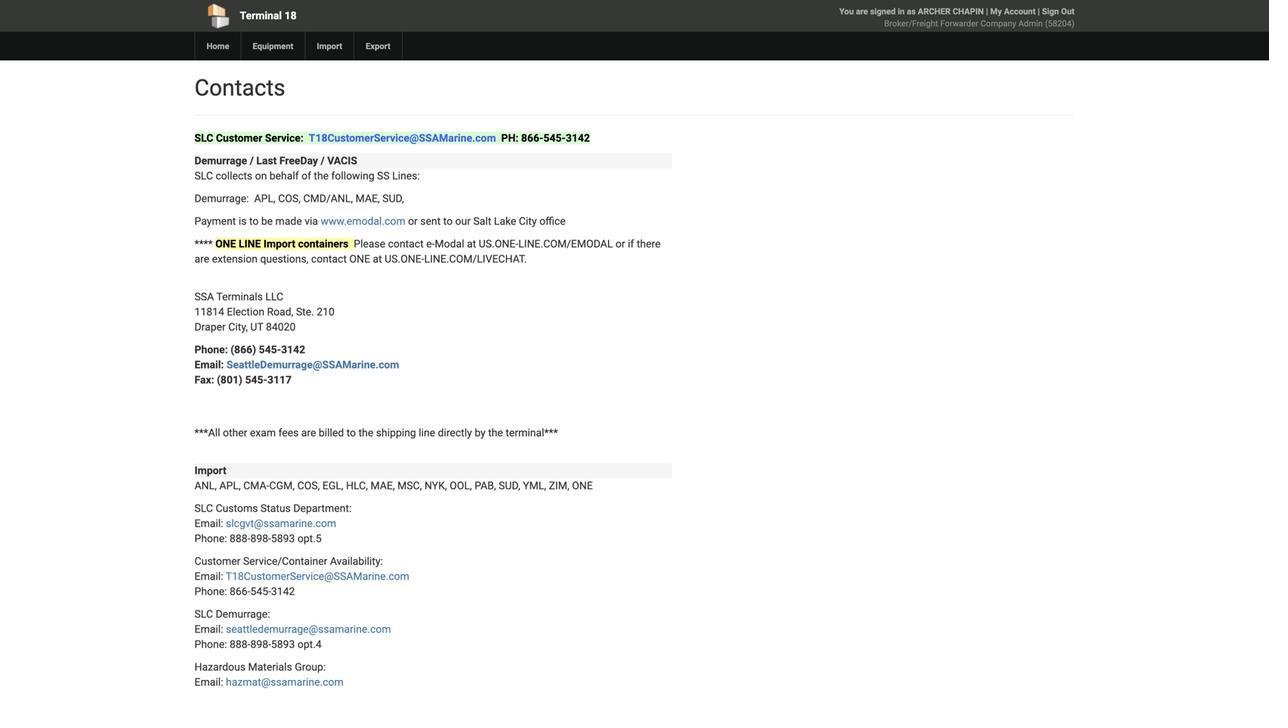 Task type: locate. For each thing, give the bounding box(es) containing it.
0 vertical spatial 898-
[[251, 532, 271, 545]]

are down ****
[[195, 253, 209, 265]]

(866)
[[231, 344, 256, 356]]

mae, up www.emodal.com
[[356, 192, 380, 205]]

import inside import link
[[317, 41, 342, 51]]

ss
[[377, 170, 390, 182]]

0 horizontal spatial 866-
[[230, 585, 251, 598]]

0 vertical spatial import
[[317, 41, 342, 51]]

to right is
[[249, 215, 259, 228]]

at up line.com/livechat. on the top left
[[467, 238, 476, 250]]

1 vertical spatial 3142
[[281, 344, 306, 356]]

0 vertical spatial 5893
[[271, 532, 295, 545]]

nyk,
[[425, 480, 447, 492]]

email: inside customer service /container availability: email: t18customerservice@ssamarine.com phone: 866-545-3142
[[195, 570, 223, 583]]

email: for customer
[[195, 570, 223, 583]]

t18customerservice@ssamarine.com link down /container
[[226, 570, 410, 583]]

my
[[991, 6, 1002, 16]]

mae, right hlc,
[[371, 480, 395, 492]]

888- inside slc customs status department: email: slcgvt@ssamarine.com phone: 888-898-5893 opt.5
[[230, 532, 251, 545]]

0 horizontal spatial /
[[250, 155, 254, 167]]

1 horizontal spatial or
[[616, 238, 626, 250]]

1 vertical spatial customer
[[195, 555, 241, 568]]

***all other exam fees are billed to the shipping line directly by the terminal***
[[195, 427, 558, 439]]

via
[[305, 215, 318, 228]]

545- down 84020
[[259, 344, 281, 356]]

1 horizontal spatial apl,
[[254, 192, 276, 205]]

one right zim,
[[572, 480, 593, 492]]

5893 down slcgvt@ssamarine.com link
[[271, 532, 295, 545]]

the
[[314, 170, 329, 182], [359, 427, 374, 439], [488, 427, 503, 439]]

email: down customs
[[195, 517, 223, 530]]

the right of
[[314, 170, 329, 182]]

please
[[354, 238, 386, 250]]

billed
[[319, 427, 344, 439]]

admin
[[1019, 19, 1043, 28]]

1 vertical spatial one
[[350, 253, 370, 265]]

or
[[408, 215, 418, 228], [616, 238, 626, 250]]

0 horizontal spatial or
[[408, 215, 418, 228]]

slc for slc customer service: t18customerservice@ssamarine.com ph: 866-545-3142
[[195, 132, 213, 144]]

1 898- from the top
[[251, 532, 271, 545]]

email: up fax:
[[195, 359, 224, 371]]

contact down containers
[[311, 253, 347, 265]]

|
[[987, 6, 989, 16], [1038, 6, 1040, 16]]

1 phone: from the top
[[195, 344, 228, 356]]

545-
[[544, 132, 566, 144], [259, 344, 281, 356], [245, 374, 268, 386], [251, 585, 271, 598]]

866-
[[521, 132, 544, 144], [230, 585, 251, 598]]

opt.4
[[298, 638, 322, 651]]

1 horizontal spatial us.one-
[[479, 238, 519, 250]]

phone: (866) 545-3142 email: seattledemurrage@ssamarine.com fax: (801) 545-3117
[[195, 344, 399, 386]]

2 888- from the top
[[230, 638, 251, 651]]

apl, up be
[[254, 192, 276, 205]]

apl,
[[254, 192, 276, 205], [219, 480, 241, 492]]

3142
[[566, 132, 590, 144], [281, 344, 306, 356], [271, 585, 295, 598]]

email: down "demurrage:"
[[195, 623, 223, 636]]

email: down 'hazardous'
[[195, 676, 223, 689]]

0 vertical spatial 3142
[[566, 132, 590, 144]]

vacis
[[327, 155, 358, 167]]

0 vertical spatial or
[[408, 215, 418, 228]]

email: inside "phone: (866) 545-3142 email: seattledemurrage@ssamarine.com fax: (801) 545-3117"
[[195, 359, 224, 371]]

cos, up made
[[278, 192, 301, 205]]

demurrage:  apl, cos, cmd/anl, mae, sud,
[[195, 192, 404, 205]]

2 / from the left
[[321, 155, 325, 167]]

2 vertical spatial 3142
[[271, 585, 295, 598]]

0 vertical spatial are
[[856, 6, 869, 16]]

898- up service
[[251, 532, 271, 545]]

slc inside slc demurrage: email: seattledemurrage@ssamarine.com phone: 888-898-5893 opt.4
[[195, 608, 213, 621]]

866- right ph:
[[521, 132, 544, 144]]

1 vertical spatial t18customerservice@ssamarine.com link
[[226, 570, 410, 583]]

888- up 'hazardous'
[[230, 638, 251, 651]]

demurrage
[[195, 155, 247, 167]]

2 vertical spatial import
[[195, 464, 227, 477]]

sud, right pab,
[[499, 480, 521, 492]]

phone: up "demurrage:"
[[195, 585, 227, 598]]

sud, down ss
[[383, 192, 404, 205]]

1 vertical spatial 866-
[[230, 585, 251, 598]]

of
[[302, 170, 311, 182]]

1 vertical spatial sud,
[[499, 480, 521, 492]]

customer up demurrage
[[216, 132, 263, 144]]

0 vertical spatial sud,
[[383, 192, 404, 205]]

(58204)
[[1046, 19, 1075, 28]]

my account link
[[991, 6, 1036, 16]]

email: inside slc customs status department: email: slcgvt@ssamarine.com phone: 888-898-5893 opt.5
[[195, 517, 223, 530]]

to
[[249, 215, 259, 228], [443, 215, 453, 228], [347, 427, 356, 439]]

t18customerservice@ssamarine.com down /container
[[226, 570, 410, 583]]

2 898- from the top
[[251, 638, 271, 651]]

3 email: from the top
[[195, 570, 223, 583]]

questions,
[[260, 253, 309, 265]]

0 vertical spatial cos,
[[278, 192, 301, 205]]

0 vertical spatial us.one-
[[479, 238, 519, 250]]

us.one- down lake
[[479, 238, 519, 250]]

archer
[[918, 6, 951, 16]]

t18customerservice@ssamarine.com link
[[309, 132, 496, 144], [226, 570, 410, 583]]

collects
[[216, 170, 253, 182]]

1 horizontal spatial 866-
[[521, 132, 544, 144]]

0 horizontal spatial |
[[987, 6, 989, 16]]

1 vertical spatial at
[[373, 253, 382, 265]]

2 vertical spatial one
[[572, 480, 593, 492]]

phone: down customs
[[195, 532, 227, 545]]

llc
[[266, 291, 284, 303]]

/ left vacis
[[321, 155, 325, 167]]

containers
[[298, 238, 349, 250]]

1 vertical spatial apl,
[[219, 480, 241, 492]]

or left sent
[[408, 215, 418, 228]]

3142 right ph:
[[566, 132, 590, 144]]

slc demurrage: email: seattledemurrage@ssamarine.com phone: 888-898-5893 opt.4
[[195, 608, 391, 651]]

4 phone: from the top
[[195, 638, 227, 651]]

0 horizontal spatial sud,
[[383, 192, 404, 205]]

us.one- down please
[[385, 253, 425, 265]]

4 email: from the top
[[195, 623, 223, 636]]

terminal***
[[506, 427, 558, 439]]

contact
[[388, 238, 424, 250], [311, 253, 347, 265]]

866- up "demurrage:"
[[230, 585, 251, 598]]

freeday
[[280, 155, 318, 167]]

import left "export" link
[[317, 41, 342, 51]]

| left my
[[987, 6, 989, 16]]

account
[[1005, 6, 1036, 16]]

by
[[475, 427, 486, 439]]

1 horizontal spatial one
[[350, 253, 370, 265]]

if
[[628, 238, 634, 250]]

2 phone: from the top
[[195, 532, 227, 545]]

are right you
[[856, 6, 869, 16]]

contact left e-
[[388, 238, 424, 250]]

0 vertical spatial t18customerservice@ssamarine.com link
[[309, 132, 496, 144]]

4 slc from the top
[[195, 608, 213, 621]]

5893 up materials at the bottom left of the page
[[271, 638, 295, 651]]

yml,
[[523, 480, 547, 492]]

1 vertical spatial import
[[264, 238, 296, 250]]

1 vertical spatial or
[[616, 238, 626, 250]]

customer left service
[[195, 555, 241, 568]]

1 vertical spatial cos,
[[298, 480, 320, 492]]

anl,
[[195, 480, 217, 492]]

import up anl,
[[195, 464, 227, 477]]

phone: inside "phone: (866) 545-3142 email: seattledemurrage@ssamarine.com fax: (801) 545-3117"
[[195, 344, 228, 356]]

apl, up customs
[[219, 480, 241, 492]]

sud,
[[383, 192, 404, 205], [499, 480, 521, 492]]

phone: up 'hazardous'
[[195, 638, 227, 651]]

5893 inside slc customs status department: email: slcgvt@ssamarine.com phone: 888-898-5893 opt.5
[[271, 532, 295, 545]]

888-
[[230, 532, 251, 545], [230, 638, 251, 651]]

please contact e-modal at us.one-line.com/emodal or if there are extension questions, contact one at us.one-line.com/livechat.
[[195, 238, 661, 265]]

888- down customs
[[230, 532, 251, 545]]

0 horizontal spatial the
[[314, 170, 329, 182]]

slc down demurrage
[[195, 170, 213, 182]]

0 horizontal spatial are
[[195, 253, 209, 265]]

behalf
[[270, 170, 299, 182]]

| left sign
[[1038, 6, 1040, 16]]

1 vertical spatial 5893
[[271, 638, 295, 651]]

1 email: from the top
[[195, 359, 224, 371]]

898- up materials at the bottom left of the page
[[251, 638, 271, 651]]

sign
[[1043, 6, 1060, 16]]

lake
[[494, 215, 517, 228]]

3 phone: from the top
[[195, 585, 227, 598]]

seattledemurrage@ssamarine.com link
[[226, 623, 391, 636]]

import up questions,
[[264, 238, 296, 250]]

1 vertical spatial contact
[[311, 253, 347, 265]]

cos,
[[278, 192, 301, 205], [298, 480, 320, 492]]

0 vertical spatial apl,
[[254, 192, 276, 205]]

phone: inside slc demurrage: email: seattledemurrage@ssamarine.com phone: 888-898-5893 opt.4
[[195, 638, 227, 651]]

slc for slc collects on behalf of the following ss lines:
[[195, 170, 213, 182]]

at down please
[[373, 253, 382, 265]]

1 vertical spatial 898-
[[251, 638, 271, 651]]

or left if
[[616, 238, 626, 250]]

1 vertical spatial are
[[195, 253, 209, 265]]

mae,
[[356, 192, 380, 205], [371, 480, 395, 492]]

898- inside slc demurrage: email: seattledemurrage@ssamarine.com phone: 888-898-5893 opt.4
[[251, 638, 271, 651]]

www.emodal.com
[[321, 215, 406, 228]]

/container
[[278, 555, 328, 568]]

seattledemurrage@ssamarine.com
[[227, 359, 399, 371]]

2 5893 from the top
[[271, 638, 295, 651]]

545- up "demurrage:"
[[251, 585, 271, 598]]

or inside please contact e-modal at us.one-line.com/emodal or if there are extension questions, contact one at us.one-line.com/livechat.
[[616, 238, 626, 250]]

to right billed
[[347, 427, 356, 439]]

slc up demurrage
[[195, 132, 213, 144]]

materials
[[248, 661, 292, 673]]

1 horizontal spatial contact
[[388, 238, 424, 250]]

/ left last
[[250, 155, 254, 167]]

t18customerservice@ssamarine.com inside customer service /container availability: email: t18customerservice@ssamarine.com phone: 866-545-3142
[[226, 570, 410, 583]]

1 horizontal spatial /
[[321, 155, 325, 167]]

line.com/emodal
[[519, 238, 613, 250]]

slc down anl,
[[195, 502, 213, 515]]

1 slc from the top
[[195, 132, 213, 144]]

1 5893 from the top
[[271, 532, 295, 545]]

3142 down /container
[[271, 585, 295, 598]]

1 horizontal spatial |
[[1038, 6, 1040, 16]]

2 slc from the top
[[195, 170, 213, 182]]

1 horizontal spatial sud,
[[499, 480, 521, 492]]

status
[[261, 502, 291, 515]]

slc
[[195, 132, 213, 144], [195, 170, 213, 182], [195, 502, 213, 515], [195, 608, 213, 621]]

fax:
[[195, 374, 214, 386]]

cos, left egl,
[[298, 480, 320, 492]]

slc left "demurrage:"
[[195, 608, 213, 621]]

to left our
[[443, 215, 453, 228]]

slc collects on behalf of the following ss lines:
[[195, 170, 420, 182]]

one down please
[[350, 253, 370, 265]]

3142 up seattledemurrage@ssamarine.com
[[281, 344, 306, 356]]

0 vertical spatial 866-
[[521, 132, 544, 144]]

are inside please contact e-modal at us.one-line.com/emodal or if there are extension questions, contact one at us.one-line.com/livechat.
[[195, 253, 209, 265]]

1 vertical spatial us.one-
[[385, 253, 425, 265]]

phone: down draper
[[195, 344, 228, 356]]

slc inside slc customs status department: email: slcgvt@ssamarine.com phone: 888-898-5893 opt.5
[[195, 502, 213, 515]]

1 horizontal spatial are
[[856, 6, 869, 16]]

email:
[[195, 359, 224, 371], [195, 517, 223, 530], [195, 570, 223, 583], [195, 623, 223, 636], [195, 676, 223, 689]]

t18customerservice@ssamarine.com link up lines: in the top left of the page
[[309, 132, 496, 144]]

2 horizontal spatial import
[[317, 41, 342, 51]]

slc for slc demurrage: email: seattledemurrage@ssamarine.com phone: 888-898-5893 opt.4
[[195, 608, 213, 621]]

the right by
[[488, 427, 503, 439]]

you are signed in as archer chapin | my account | sign out broker/freight forwarder company admin (58204)
[[840, 6, 1075, 28]]

line
[[419, 427, 436, 439]]

the left shipping
[[359, 427, 374, 439]]

0 vertical spatial one
[[215, 238, 236, 250]]

5 email: from the top
[[195, 676, 223, 689]]

0 vertical spatial contact
[[388, 238, 424, 250]]

2 email: from the top
[[195, 517, 223, 530]]

1 vertical spatial t18customerservice@ssamarine.com
[[226, 570, 410, 583]]

us.one-
[[479, 238, 519, 250], [385, 253, 425, 265]]

0 vertical spatial at
[[467, 238, 476, 250]]

ut
[[250, 321, 263, 333]]

0 vertical spatial 888-
[[230, 532, 251, 545]]

opt.5
[[298, 532, 322, 545]]

are
[[856, 6, 869, 16], [195, 253, 209, 265]]

equipment
[[253, 41, 294, 51]]

or for sent
[[408, 215, 418, 228]]

email: up "demurrage:"
[[195, 570, 223, 583]]

one up "extension"
[[215, 238, 236, 250]]

seattledemurrage@ssamarine.com link
[[227, 359, 399, 371]]

t18customerservice@ssamarine.com up lines: in the top left of the page
[[309, 132, 496, 144]]

1 888- from the top
[[230, 532, 251, 545]]

terminals
[[216, 291, 263, 303]]

0 vertical spatial mae,
[[356, 192, 380, 205]]

2 horizontal spatial the
[[488, 427, 503, 439]]

cma-
[[243, 480, 269, 492]]

3 slc from the top
[[195, 502, 213, 515]]

1 vertical spatial 888-
[[230, 638, 251, 651]]



Task type: vqa. For each thing, say whether or not it's contained in the screenshot.
"collects"
yes



Task type: describe. For each thing, give the bounding box(es) containing it.
ste.
[[296, 306, 314, 318]]

1 / from the left
[[250, 155, 254, 167]]

0 horizontal spatial contact
[[311, 253, 347, 265]]

department:
[[294, 502, 352, 515]]

as
[[907, 6, 916, 16]]

following
[[331, 170, 375, 182]]

84020
[[266, 321, 296, 333]]

1 horizontal spatial to
[[347, 427, 356, 439]]

other
[[223, 427, 247, 439]]

email: for phone:
[[195, 359, 224, 371]]

0 horizontal spatial at
[[373, 253, 382, 265]]

signed
[[871, 6, 896, 16]]

demurrage / last freeday / vacis
[[195, 155, 358, 167]]

customer service /container availability: email: t18customerservice@ssamarine.com phone: 866-545-3142
[[195, 555, 410, 598]]

on
[[255, 170, 267, 182]]

1 | from the left
[[987, 6, 989, 16]]

3117
[[268, 374, 292, 386]]

home link
[[195, 32, 241, 60]]

(801)
[[217, 374, 243, 386]]

draper
[[195, 321, 226, 333]]

salt
[[474, 215, 492, 228]]

you
[[840, 6, 854, 16]]

18
[[285, 9, 297, 22]]

line.com/livechat.
[[425, 253, 527, 265]]

0 horizontal spatial us.one-
[[385, 253, 425, 265]]

***all
[[195, 427, 220, 439]]

545- right (801)
[[245, 374, 268, 386]]

5893 inside slc demurrage: email: seattledemurrage@ssamarine.com phone: 888-898-5893 opt.4
[[271, 638, 295, 651]]

payment is to be made via www.emodal.com or sent to our salt lake city office
[[195, 215, 566, 228]]

888- inside slc demurrage: email: seattledemurrage@ssamarine.com phone: 888-898-5893 opt.4
[[230, 638, 251, 651]]

slcgvt@ssamarine.com
[[226, 517, 337, 530]]

is
[[239, 215, 247, 228]]

directly
[[438, 427, 472, 439]]

slc for slc customs status department: email: slcgvt@ssamarine.com phone: 888-898-5893 opt.5
[[195, 502, 213, 515]]

ssa
[[195, 291, 214, 303]]

export link
[[354, 32, 402, 60]]

payment
[[195, 215, 236, 228]]

email: for slc
[[195, 517, 223, 530]]

our
[[456, 215, 471, 228]]

in
[[898, 6, 905, 16]]

**** one line import containers
[[195, 238, 351, 250]]

msc,
[[398, 480, 422, 492]]

email: inside hazardous materials group: email: hazmat@ssamarine.com
[[195, 676, 223, 689]]

one inside please contact e-modal at us.one-line.com/emodal or if there are extension questions, contact one at us.one-line.com/livechat.
[[350, 253, 370, 265]]

866- inside customer service /container availability: email: t18customerservice@ssamarine.com phone: 866-545-3142
[[230, 585, 251, 598]]

hazardous
[[195, 661, 246, 673]]

are inside you are signed in as archer chapin | my account | sign out broker/freight forwarder company admin (58204)
[[856, 6, 869, 16]]

phone: inside slc customs status department: email: slcgvt@ssamarine.com phone: 888-898-5893 opt.5
[[195, 532, 227, 545]]

ph:
[[502, 132, 519, 144]]

email: inside slc demurrage: email: seattledemurrage@ssamarine.com phone: 888-898-5893 opt.4
[[195, 623, 223, 636]]

anl, apl, cma-cgm, cos, egl, hlc, mae, msc, nyk, ool, pab, sud, yml, zim, one
[[195, 480, 593, 492]]

hazmat@ssamarine.com link
[[226, 676, 344, 689]]

election
[[227, 306, 265, 318]]

0 vertical spatial t18customerservice@ssamarine.com
[[309, 132, 496, 144]]

0 horizontal spatial to
[[249, 215, 259, 228]]

egl,
[[323, 480, 344, 492]]

545- inside customer service /container availability: email: t18customerservice@ssamarine.com phone: 866-545-3142
[[251, 585, 271, 598]]

1 vertical spatial mae,
[[371, 480, 395, 492]]

0 horizontal spatial import
[[195, 464, 227, 477]]

cmd/anl,
[[303, 192, 353, 205]]

there
[[637, 238, 661, 250]]

contacts
[[195, 74, 286, 101]]

phone: inside customer service /container availability: email: t18customerservice@ssamarine.com phone: 866-545-3142
[[195, 585, 227, 598]]

1 horizontal spatial import
[[264, 238, 296, 250]]

modal
[[435, 238, 465, 250]]

2 horizontal spatial to
[[443, 215, 453, 228]]

customer inside customer service /container availability: email: t18customerservice@ssamarine.com phone: 866-545-3142
[[195, 555, 241, 568]]

hlc,
[[346, 480, 368, 492]]

export
[[366, 41, 391, 51]]

3142 inside customer service /container availability: email: t18customerservice@ssamarine.com phone: 866-545-3142
[[271, 585, 295, 598]]

slcgvt@ssamarine.com link
[[226, 517, 337, 530]]

898- inside slc customs status department: email: slcgvt@ssamarine.com phone: 888-898-5893 opt.5
[[251, 532, 271, 545]]

slc customer service: t18customerservice@ssamarine.com ph: 866-545-3142
[[195, 132, 590, 144]]

0 vertical spatial customer
[[216, 132, 263, 144]]

service
[[243, 555, 278, 568]]

or for if
[[616, 238, 626, 250]]

be
[[261, 215, 273, 228]]

office
[[540, 215, 566, 228]]

sent
[[421, 215, 441, 228]]

210
[[317, 306, 335, 318]]

import link
[[305, 32, 354, 60]]

shipping
[[376, 427, 416, 439]]

terminal 18
[[240, 9, 297, 22]]

2 | from the left
[[1038, 6, 1040, 16]]

terminal 18 link
[[195, 0, 548, 32]]

last
[[257, 155, 277, 167]]

equipment link
[[241, 32, 305, 60]]

exam
[[250, 427, 276, 439]]

terminal
[[240, 9, 282, 22]]

3142 inside "phone: (866) 545-3142 email: seattledemurrage@ssamarine.com fax: (801) 545-3117"
[[281, 344, 306, 356]]

ssa terminals llc 11814 election road, ste. 210 draper city, ut 84020
[[195, 291, 335, 333]]

chapin
[[953, 6, 984, 16]]

demurrage:
[[216, 608, 270, 621]]

11814
[[195, 306, 224, 318]]

seattledemurrage@ssamarine.com
[[226, 623, 391, 636]]

****
[[195, 238, 213, 250]]

road,
[[267, 306, 294, 318]]

city,
[[228, 321, 248, 333]]

2 horizontal spatial one
[[572, 480, 593, 492]]

0 horizontal spatial one
[[215, 238, 236, 250]]

company
[[981, 19, 1017, 28]]

service:
[[265, 132, 304, 144]]

0 horizontal spatial apl,
[[219, 480, 241, 492]]

pab,
[[475, 480, 496, 492]]

customs
[[216, 502, 258, 515]]

availability:
[[330, 555, 383, 568]]

1 horizontal spatial the
[[359, 427, 374, 439]]

545- right ph:
[[544, 132, 566, 144]]

city
[[519, 215, 537, 228]]

slc customs status department: email: slcgvt@ssamarine.com phone: 888-898-5893 opt.5
[[195, 502, 352, 545]]

forwarder
[[941, 19, 979, 28]]

1 horizontal spatial at
[[467, 238, 476, 250]]

sign out link
[[1043, 6, 1075, 16]]

zim,
[[549, 480, 570, 492]]



